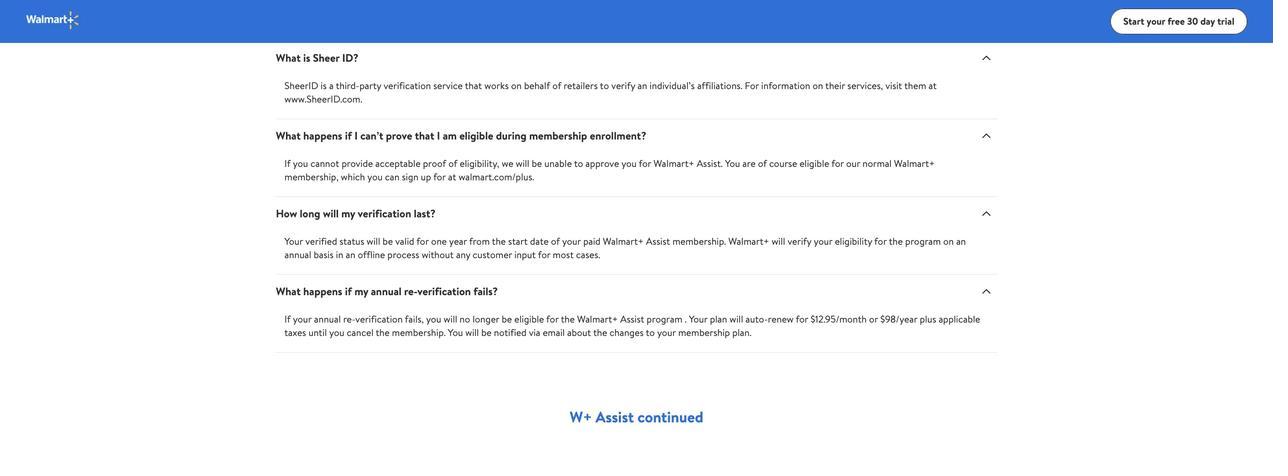 Task type: vqa. For each thing, say whether or not it's contained in the screenshot.
Waterproof
no



Task type: locate. For each thing, give the bounding box(es) containing it.
0 vertical spatial if
[[285, 157, 291, 170]]

is
[[303, 50, 311, 65], [321, 79, 327, 92]]

our
[[847, 157, 861, 170]]

party
[[360, 79, 381, 92]]

for right eligibility
[[875, 235, 887, 248]]

1 vertical spatial at
[[448, 170, 456, 184]]

0 vertical spatial eligible
[[460, 128, 494, 143]]

assist
[[646, 235, 670, 248], [621, 313, 645, 326], [596, 406, 634, 427]]

from
[[469, 235, 490, 248]]

sheerid is a third-party verification service that works on behalf of retailers to verify an individual's affiliations. for information on their services, visit them at www.sheerid.com.
[[285, 79, 937, 106]]

0 horizontal spatial on
[[511, 79, 522, 92]]

their
[[826, 79, 845, 92]]

plan.
[[733, 326, 752, 339]]

1 vertical spatial happens
[[303, 284, 343, 299]]

my down offline
[[355, 284, 368, 299]]

what up membership,
[[276, 128, 301, 143]]

0 horizontal spatial verify
[[612, 79, 636, 92]]

1 vertical spatial program
[[647, 313, 683, 326]]

0 vertical spatial your
[[285, 235, 303, 248]]

1 vertical spatial eligible
[[800, 157, 830, 170]]

enrollment?
[[590, 128, 647, 143]]

membership inside if your annual re-verification fails, you will no longer be eligible for the walmart+ assist program . your plan will auto-renew for $12.95/month or $98/year plus applicable taxes until you cancel the membership. you will be notified via email about the changes to your membership plan.
[[679, 326, 730, 339]]

be left valid
[[383, 235, 393, 248]]

your
[[1147, 14, 1166, 28], [562, 235, 581, 248], [814, 235, 833, 248], [293, 313, 312, 326], [658, 326, 676, 339]]

the right about
[[594, 326, 608, 339]]

program inside the your verified status will be valid for one year from the start date of your paid walmart+ assist membership. walmart+ will verify your eligibility for the program on an annual basis in an offline process without any customer input for most cases.
[[906, 235, 941, 248]]

1 vertical spatial re-
[[343, 313, 356, 326]]

1 vertical spatial if
[[345, 284, 352, 299]]

0 vertical spatial verify
[[612, 79, 636, 92]]

i
[[355, 128, 358, 143], [437, 128, 440, 143]]

0 horizontal spatial membership.
[[392, 326, 446, 339]]

1 horizontal spatial re-
[[404, 284, 418, 299]]

is for sheerid
[[321, 79, 327, 92]]

for
[[745, 79, 759, 92]]

1 horizontal spatial you
[[725, 157, 740, 170]]

0 horizontal spatial to
[[574, 157, 583, 170]]

2 what from the top
[[276, 128, 301, 143]]

you left are
[[725, 157, 740, 170]]

2 vertical spatial annual
[[314, 313, 341, 326]]

be right longer
[[502, 313, 512, 326]]

to right unable
[[574, 157, 583, 170]]

without
[[422, 248, 454, 262]]

2 horizontal spatial annual
[[371, 284, 402, 299]]

you inside if you cannot provide acceptable proof of eligibility, we will be unable to approve you for walmart+ assist. you are of course eligible for our normal walmart+ membership, which you can sign up for at walmart.com/plus.
[[725, 157, 740, 170]]

membership.
[[673, 235, 726, 248], [392, 326, 446, 339]]

retailers
[[564, 79, 598, 92]]

cases.
[[576, 248, 601, 262]]

you right fails,
[[426, 313, 442, 326]]

an
[[638, 79, 648, 92], [957, 235, 966, 248], [346, 248, 356, 262]]

1 horizontal spatial your
[[689, 313, 708, 326]]

0 horizontal spatial is
[[303, 50, 311, 65]]

be left unable
[[532, 157, 542, 170]]

happens down basis on the left of the page
[[303, 284, 343, 299]]

2 vertical spatial what
[[276, 284, 301, 299]]

2 if from the top
[[345, 284, 352, 299]]

you left longer
[[448, 326, 463, 339]]

1 vertical spatial annual
[[371, 284, 402, 299]]

1 vertical spatial you
[[448, 326, 463, 339]]

your right . in the bottom of the page
[[689, 313, 708, 326]]

sheerid
[[285, 79, 318, 92]]

auto-
[[746, 313, 768, 326]]

individual's
[[650, 79, 695, 92]]

at right proof
[[448, 170, 456, 184]]

input
[[515, 248, 536, 262]]

annual left basis on the left of the page
[[285, 248, 312, 262]]

1 horizontal spatial to
[[600, 79, 609, 92]]

verification inside sheerid is a third-party verification service that works on behalf of retailers to verify an individual's affiliations. for information on their services, visit them at www.sheerid.com.
[[384, 79, 431, 92]]

on inside the your verified status will be valid for one year from the start date of your paid walmart+ assist membership. walmart+ will verify your eligibility for the program on an annual basis in an offline process without any customer input for most cases.
[[944, 235, 954, 248]]

at right them on the top right of the page
[[929, 79, 937, 92]]

0 horizontal spatial you
[[448, 326, 463, 339]]

eligible inside if you cannot provide acceptable proof of eligibility, we will be unable to approve you for walmart+ assist. you are of course eligible for our normal walmart+ membership, which you can sign up for at walmart.com/plus.
[[800, 157, 830, 170]]

membership up unable
[[529, 128, 588, 143]]

basis
[[314, 248, 334, 262]]

if inside if you cannot provide acceptable proof of eligibility, we will be unable to approve you for walmart+ assist. you are of course eligible for our normal walmart+ membership, which you can sign up for at walmart.com/plus.
[[285, 157, 291, 170]]

applicable
[[939, 313, 981, 326]]

eligibility
[[835, 235, 873, 248]]

0 horizontal spatial at
[[448, 170, 456, 184]]

if
[[345, 128, 352, 143], [345, 284, 352, 299]]

verification inside if your annual re-verification fails, you will no longer be eligible for the walmart+ assist program . your plan will auto-renew for $12.95/month or $98/year plus applicable taxes until you cancel the membership. you will be notified via email about the changes to your membership plan.
[[356, 313, 403, 326]]

if your annual re-verification fails, you will no longer be eligible for the walmart+ assist program . your plan will auto-renew for $12.95/month or $98/year plus applicable taxes until you cancel the membership. you will be notified via email about the changes to your membership plan.
[[285, 313, 981, 339]]

0 horizontal spatial membership
[[529, 128, 588, 143]]

cancel
[[347, 326, 374, 339]]

if for my
[[345, 284, 352, 299]]

what up sheerid in the top of the page
[[276, 50, 301, 65]]

at
[[929, 79, 937, 92], [448, 170, 456, 184]]

1 horizontal spatial program
[[906, 235, 941, 248]]

be inside the your verified status will be valid for one year from the start date of your paid walmart+ assist membership. walmart+ will verify your eligibility for the program on an annual basis in an offline process without any customer input for most cases.
[[383, 235, 393, 248]]

0 vertical spatial membership.
[[673, 235, 726, 248]]

1 vertical spatial that
[[415, 128, 435, 143]]

start your free 30 day trial button
[[1111, 9, 1248, 34]]

during
[[496, 128, 527, 143]]

what happens if i can't prove that i am eligible during membership enrollment?
[[276, 128, 647, 143]]

verification right party
[[384, 79, 431, 92]]

1 horizontal spatial i
[[437, 128, 440, 143]]

one
[[431, 235, 447, 248]]

customer
[[473, 248, 512, 262]]

eligible right "am"
[[460, 128, 494, 143]]

of right are
[[758, 157, 767, 170]]

how long will my verification last?
[[276, 206, 436, 221]]

1 vertical spatial my
[[355, 284, 368, 299]]

1 vertical spatial what
[[276, 128, 301, 143]]

2 vertical spatial eligible
[[515, 313, 544, 326]]

you inside if your annual re-verification fails, you will no longer be eligible for the walmart+ assist program . your plan will auto-renew for $12.95/month or $98/year plus applicable taxes until you cancel the membership. you will be notified via email about the changes to your membership plan.
[[448, 326, 463, 339]]

1 horizontal spatial is
[[321, 79, 327, 92]]

cannot
[[311, 157, 339, 170]]

of
[[553, 79, 562, 92], [449, 157, 458, 170], [758, 157, 767, 170], [551, 235, 560, 248]]

0 vertical spatial if
[[345, 128, 352, 143]]

my up the status
[[341, 206, 355, 221]]

no
[[460, 313, 470, 326]]

2 vertical spatial assist
[[596, 406, 634, 427]]

1 if from the top
[[345, 128, 352, 143]]

www.sheerid.com.
[[285, 92, 362, 106]]

1 what from the top
[[276, 50, 301, 65]]

1 happens from the top
[[303, 128, 343, 143]]

0 vertical spatial what
[[276, 50, 301, 65]]

annual
[[285, 248, 312, 262], [371, 284, 402, 299], [314, 313, 341, 326]]

verify
[[612, 79, 636, 92], [788, 235, 812, 248]]

1 horizontal spatial membership
[[679, 326, 730, 339]]

is left a
[[321, 79, 327, 92]]

if for i
[[345, 128, 352, 143]]

0 vertical spatial my
[[341, 206, 355, 221]]

0 horizontal spatial re-
[[343, 313, 356, 326]]

0 vertical spatial program
[[906, 235, 941, 248]]

eligibility,
[[460, 157, 500, 170]]

1 if from the top
[[285, 157, 291, 170]]

1 horizontal spatial verify
[[788, 235, 812, 248]]

how
[[276, 206, 297, 221]]

0 horizontal spatial program
[[647, 313, 683, 326]]

annual inside if your annual re-verification fails, you will no longer be eligible for the walmart+ assist program . your plan will auto-renew for $12.95/month or $98/year plus applicable taxes until you cancel the membership. you will be notified via email about the changes to your membership plan.
[[314, 313, 341, 326]]

for right renew
[[796, 313, 809, 326]]

0 vertical spatial is
[[303, 50, 311, 65]]

you right approve
[[622, 157, 637, 170]]

of right date
[[551, 235, 560, 248]]

3 what from the top
[[276, 284, 301, 299]]

0 vertical spatial membership
[[529, 128, 588, 143]]

of inside the your verified status will be valid for one year from the start date of your paid walmart+ assist membership. walmart+ will verify your eligibility for the program on an annual basis in an offline process without any customer input for most cases.
[[551, 235, 560, 248]]

0 horizontal spatial your
[[285, 235, 303, 248]]

information
[[762, 79, 811, 92]]

what up taxes
[[276, 284, 301, 299]]

if left can't
[[345, 128, 352, 143]]

on
[[511, 79, 522, 92], [813, 79, 824, 92], [944, 235, 954, 248]]

verification up no
[[418, 284, 471, 299]]

day
[[1201, 14, 1216, 28]]

to right retailers
[[600, 79, 609, 92]]

a
[[329, 79, 334, 92]]

2 if from the top
[[285, 313, 291, 326]]

if for what happens if i can't prove that i am eligible during membership enrollment?
[[285, 157, 291, 170]]

0 vertical spatial happens
[[303, 128, 343, 143]]

annual down offline
[[371, 284, 402, 299]]

if left until
[[285, 313, 291, 326]]

i left can't
[[355, 128, 358, 143]]

walmart+ inside if your annual re-verification fails, you will no longer be eligible for the walmart+ assist program . your plan will auto-renew for $12.95/month or $98/year plus applicable taxes until you cancel the membership. you will be notified via email about the changes to your membership plan.
[[577, 313, 618, 326]]

re-
[[404, 284, 418, 299], [343, 313, 356, 326]]

happens for my
[[303, 284, 343, 299]]

the left start
[[492, 235, 506, 248]]

$12.95/month
[[811, 313, 867, 326]]

what happens if my annual re-verification fails? image
[[981, 285, 993, 298]]

is inside sheerid is a third-party verification service that works on behalf of retailers to verify an individual's affiliations. for information on their services, visit them at www.sheerid.com.
[[321, 79, 327, 92]]

if up cancel
[[345, 284, 352, 299]]

re- up fails,
[[404, 284, 418, 299]]

eligible right longer
[[515, 313, 544, 326]]

if
[[285, 157, 291, 170], [285, 313, 291, 326]]

1 horizontal spatial an
[[638, 79, 648, 92]]

am
[[443, 128, 457, 143]]

0 vertical spatial assist
[[646, 235, 670, 248]]

1 horizontal spatial eligible
[[515, 313, 544, 326]]

what happens if i can't prove that i am eligible during membership enrollment? image
[[981, 129, 993, 142]]

you
[[725, 157, 740, 170], [448, 326, 463, 339]]

if inside if your annual re-verification fails, you will no longer be eligible for the walmart+ assist program . your plan will auto-renew for $12.95/month or $98/year plus applicable taxes until you cancel the membership. you will be notified via email about the changes to your membership plan.
[[285, 313, 291, 326]]

trial
[[1218, 14, 1235, 28]]

membership. inside the your verified status will be valid for one year from the start date of your paid walmart+ assist membership. walmart+ will verify your eligibility for the program on an annual basis in an offline process without any customer input for most cases.
[[673, 235, 726, 248]]

provide
[[342, 157, 373, 170]]

0 horizontal spatial i
[[355, 128, 358, 143]]

1 vertical spatial is
[[321, 79, 327, 92]]

verification down what happens if my annual re-verification fails?
[[356, 313, 403, 326]]

1 horizontal spatial membership.
[[673, 235, 726, 248]]

what is sheer id? image
[[981, 52, 993, 64]]

proof
[[423, 157, 446, 170]]

annual right taxes
[[314, 313, 341, 326]]

1 vertical spatial if
[[285, 313, 291, 326]]

an inside sheerid is a third-party verification service that works on behalf of retailers to verify an individual's affiliations. for information on their services, visit them at www.sheerid.com.
[[638, 79, 648, 92]]

2 vertical spatial to
[[646, 326, 655, 339]]

to right changes
[[646, 326, 655, 339]]

0 vertical spatial annual
[[285, 248, 312, 262]]

i left "am"
[[437, 128, 440, 143]]

for left our
[[832, 157, 844, 170]]

what for what happens if i can't prove that i am eligible during membership enrollment?
[[276, 128, 301, 143]]

2 horizontal spatial to
[[646, 326, 655, 339]]

membership left plan.
[[679, 326, 730, 339]]

at inside if you cannot provide acceptable proof of eligibility, we will be unable to approve you for walmart+ assist. you are of course eligible for our normal walmart+ membership, which you can sign up for at walmart.com/plus.
[[448, 170, 456, 184]]

assist inside if your annual re-verification fails, you will no longer be eligible for the walmart+ assist program . your plan will auto-renew for $12.95/month or $98/year plus applicable taxes until you cancel the membership. you will be notified via email about the changes to your membership plan.
[[621, 313, 645, 326]]

to
[[600, 79, 609, 92], [574, 157, 583, 170], [646, 326, 655, 339]]

2 i from the left
[[437, 128, 440, 143]]

the right eligibility
[[889, 235, 903, 248]]

0 vertical spatial that
[[465, 79, 482, 92]]

0 vertical spatial at
[[929, 79, 937, 92]]

if left cannot
[[285, 157, 291, 170]]

0 horizontal spatial annual
[[285, 248, 312, 262]]

30
[[1188, 14, 1199, 28]]

2 horizontal spatial eligible
[[800, 157, 830, 170]]

for right via
[[547, 313, 559, 326]]

renew
[[768, 313, 794, 326]]

your inside the your verified status will be valid for one year from the start date of your paid walmart+ assist membership. walmart+ will verify your eligibility for the program on an annual basis in an offline process without any customer input for most cases.
[[285, 235, 303, 248]]

your
[[285, 235, 303, 248], [689, 313, 708, 326]]

happens up cannot
[[303, 128, 343, 143]]

the
[[492, 235, 506, 248], [889, 235, 903, 248], [561, 313, 575, 326], [376, 326, 390, 339], [594, 326, 608, 339]]

will inside if you cannot provide acceptable proof of eligibility, we will be unable to approve you for walmart+ assist. you are of course eligible for our normal walmart+ membership, which you can sign up for at walmart.com/plus.
[[516, 157, 530, 170]]

0 vertical spatial to
[[600, 79, 609, 92]]

.
[[685, 313, 687, 326]]

or
[[870, 313, 878, 326]]

plan
[[710, 313, 728, 326]]

2 happens from the top
[[303, 284, 343, 299]]

program
[[906, 235, 941, 248], [647, 313, 683, 326]]

of right behalf
[[553, 79, 562, 92]]

that left works
[[465, 79, 482, 92]]

1 vertical spatial membership.
[[392, 326, 446, 339]]

annual inside the your verified status will be valid for one year from the start date of your paid walmart+ assist membership. walmart+ will verify your eligibility for the program on an annual basis in an offline process without any customer input for most cases.
[[285, 248, 312, 262]]

is left sheer
[[303, 50, 311, 65]]

walmart+
[[654, 157, 695, 170], [894, 157, 935, 170], [603, 235, 644, 248], [729, 235, 770, 248], [577, 313, 618, 326]]

your left verified
[[285, 235, 303, 248]]

be
[[532, 157, 542, 170], [383, 235, 393, 248], [502, 313, 512, 326], [482, 326, 492, 339]]

eligible right course
[[800, 157, 830, 170]]

services,
[[848, 79, 884, 92]]

1 vertical spatial your
[[689, 313, 708, 326]]

re- right until
[[343, 313, 356, 326]]

1 vertical spatial assist
[[621, 313, 645, 326]]

for
[[639, 157, 652, 170], [832, 157, 844, 170], [434, 170, 446, 184], [417, 235, 429, 248], [875, 235, 887, 248], [538, 248, 551, 262], [547, 313, 559, 326], [796, 313, 809, 326]]

1 vertical spatial to
[[574, 157, 583, 170]]

walmart.com/plus.
[[459, 170, 534, 184]]

1 horizontal spatial that
[[465, 79, 482, 92]]

0 vertical spatial you
[[725, 157, 740, 170]]

for right up
[[434, 170, 446, 184]]

eligible inside if your annual re-verification fails, you will no longer be eligible for the walmart+ assist program . your plan will auto-renew for $12.95/month or $98/year plus applicable taxes until you cancel the membership. you will be notified via email about the changes to your membership plan.
[[515, 313, 544, 326]]

1 vertical spatial verify
[[788, 235, 812, 248]]

1 horizontal spatial annual
[[314, 313, 341, 326]]

behalf
[[524, 79, 550, 92]]

0 vertical spatial re-
[[404, 284, 418, 299]]

1 horizontal spatial at
[[929, 79, 937, 92]]

2 horizontal spatial on
[[944, 235, 954, 248]]

works
[[485, 79, 509, 92]]

1 vertical spatial membership
[[679, 326, 730, 339]]

that left "am"
[[415, 128, 435, 143]]

0 horizontal spatial that
[[415, 128, 435, 143]]



Task type: describe. For each thing, give the bounding box(es) containing it.
your verified status will be valid for one year from the start date of your paid walmart+ assist membership. walmart+ will verify your eligibility for the program on an annual basis in an offline process without any customer input for most cases.
[[285, 235, 966, 262]]

via
[[529, 326, 541, 339]]

visit
[[886, 79, 903, 92]]

0 horizontal spatial an
[[346, 248, 356, 262]]

what for what is sheer id?
[[276, 50, 301, 65]]

what happens if my annual re-verification fails?
[[276, 284, 498, 299]]

verification up valid
[[358, 206, 411, 221]]

offline
[[358, 248, 385, 262]]

about
[[567, 326, 591, 339]]

to inside if your annual re-verification fails, you will no longer be eligible for the walmart+ assist program . your plan will auto-renew for $12.95/month or $98/year plus applicable taxes until you cancel the membership. you will be notified via email about the changes to your membership plan.
[[646, 326, 655, 339]]

which
[[341, 170, 365, 184]]

longer
[[473, 313, 500, 326]]

if you cannot provide acceptable proof of eligibility, we will be unable to approve you for walmart+ assist. you are of course eligible for our normal walmart+ membership, which you can sign up for at walmart.com/plus.
[[285, 157, 935, 184]]

is for what
[[303, 50, 311, 65]]

unable
[[545, 157, 572, 170]]

how long will my verification last? image
[[981, 207, 993, 220]]

last?
[[414, 206, 436, 221]]

notified
[[494, 326, 527, 339]]

verify inside sheerid is a third-party verification service that works on behalf of retailers to verify an individual's affiliations. for information on their services, visit them at www.sheerid.com.
[[612, 79, 636, 92]]

you left cannot
[[293, 157, 308, 170]]

be inside if you cannot provide acceptable proof of eligibility, we will be unable to approve you for walmart+ assist. you are of course eligible for our normal walmart+ membership, which you can sign up for at walmart.com/plus.
[[532, 157, 542, 170]]

happens for i
[[303, 128, 343, 143]]

email
[[543, 326, 565, 339]]

you right until
[[329, 326, 345, 339]]

at inside sheerid is a third-party verification service that works on behalf of retailers to verify an individual's affiliations. for information on their services, visit them at www.sheerid.com.
[[929, 79, 937, 92]]

2 horizontal spatial an
[[957, 235, 966, 248]]

start
[[508, 235, 528, 248]]

be left notified
[[482, 326, 492, 339]]

your inside if your annual re-verification fails, you will no longer be eligible for the walmart+ assist program . your plan will auto-renew for $12.95/month or $98/year plus applicable taxes until you cancel the membership. you will be notified via email about the changes to your membership plan.
[[689, 313, 708, 326]]

if for what happens if my annual re-verification fails?
[[285, 313, 291, 326]]

free
[[1168, 14, 1186, 28]]

to inside sheerid is a third-party verification service that works on behalf of retailers to verify an individual's affiliations. for information on their services, visit them at www.sheerid.com.
[[600, 79, 609, 92]]

date
[[530, 235, 549, 248]]

affiliations.
[[697, 79, 743, 92]]

the right cancel
[[376, 326, 390, 339]]

any
[[456, 248, 471, 262]]

approve
[[586, 157, 619, 170]]

service
[[433, 79, 463, 92]]

id?
[[342, 50, 359, 65]]

for left one
[[417, 235, 429, 248]]

what for what happens if my annual re-verification fails?
[[276, 284, 301, 299]]

1 horizontal spatial on
[[813, 79, 824, 92]]

status
[[340, 235, 364, 248]]

of right proof
[[449, 157, 458, 170]]

w+
[[570, 406, 592, 427]]

0 horizontal spatial eligible
[[460, 128, 494, 143]]

sheer
[[313, 50, 340, 65]]

what is sheer id?
[[276, 50, 359, 65]]

third-
[[336, 79, 360, 92]]

valid
[[395, 235, 414, 248]]

$98/year
[[881, 313, 918, 326]]

your inside button
[[1147, 14, 1166, 28]]

membership. inside if your annual re-verification fails, you will no longer be eligible for the walmart+ assist program . your plan will auto-renew for $12.95/month or $98/year plus applicable taxes until you cancel the membership. you will be notified via email about the changes to your membership plan.
[[392, 326, 446, 339]]

for down enrollment?
[[639, 157, 652, 170]]

you left can on the left of the page
[[368, 170, 383, 184]]

we
[[502, 157, 514, 170]]

course
[[770, 157, 798, 170]]

membership,
[[285, 170, 339, 184]]

in
[[336, 248, 344, 262]]

1 i from the left
[[355, 128, 358, 143]]

verified
[[305, 235, 337, 248]]

paid
[[584, 235, 601, 248]]

w+ image
[[26, 10, 80, 30]]

year
[[449, 235, 467, 248]]

sign
[[402, 170, 419, 184]]

for left most
[[538, 248, 551, 262]]

long
[[300, 206, 321, 221]]

of inside sheerid is a third-party verification service that works on behalf of retailers to verify an individual's affiliations. for information on their services, visit them at www.sheerid.com.
[[553, 79, 562, 92]]

assist.
[[697, 157, 723, 170]]

re- inside if your annual re-verification fails, you will no longer be eligible for the walmart+ assist program . your plan will auto-renew for $12.95/month or $98/year plus applicable taxes until you cancel the membership. you will be notified via email about the changes to your membership plan.
[[343, 313, 356, 326]]

start
[[1124, 14, 1145, 28]]

assist inside the your verified status will be valid for one year from the start date of your paid walmart+ assist membership. walmart+ will verify your eligibility for the program on an annual basis in an offline process without any customer input for most cases.
[[646, 235, 670, 248]]

the right via
[[561, 313, 575, 326]]

taxes
[[285, 326, 306, 339]]

normal
[[863, 157, 892, 170]]

program inside if your annual re-verification fails, you will no longer be eligible for the walmart+ assist program . your plan will auto-renew for $12.95/month or $98/year plus applicable taxes until you cancel the membership. you will be notified via email about the changes to your membership plan.
[[647, 313, 683, 326]]

fails,
[[405, 313, 424, 326]]

changes
[[610, 326, 644, 339]]

can't
[[360, 128, 384, 143]]

can
[[385, 170, 400, 184]]

verify inside the your verified status will be valid for one year from the start date of your paid walmart+ assist membership. walmart+ will verify your eligibility for the program on an annual basis in an offline process without any customer input for most cases.
[[788, 235, 812, 248]]

are
[[743, 157, 756, 170]]

that inside sheerid is a third-party verification service that works on behalf of retailers to verify an individual's affiliations. for information on their services, visit them at www.sheerid.com.
[[465, 79, 482, 92]]

process
[[388, 248, 420, 262]]

most
[[553, 248, 574, 262]]

w+ assist continued
[[570, 406, 704, 427]]

acceptable
[[375, 157, 421, 170]]

plus
[[920, 313, 937, 326]]

them
[[905, 79, 927, 92]]

start your free 30 day trial
[[1124, 14, 1235, 28]]

to inside if you cannot provide acceptable proof of eligibility, we will be unable to approve you for walmart+ assist. you are of course eligible for our normal walmart+ membership, which you can sign up for at walmart.com/plus.
[[574, 157, 583, 170]]

up
[[421, 170, 431, 184]]

fails?
[[474, 284, 498, 299]]

prove
[[386, 128, 412, 143]]

my for if
[[355, 284, 368, 299]]

until
[[309, 326, 327, 339]]

my for will
[[341, 206, 355, 221]]



